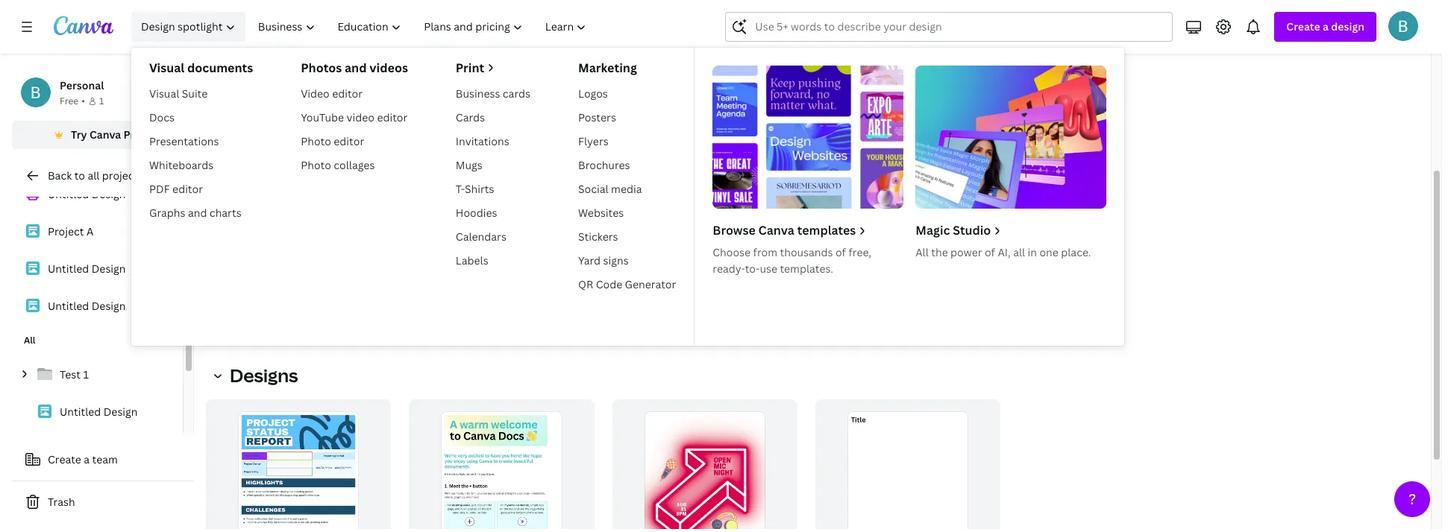 Task type: describe. For each thing, give the bounding box(es) containing it.
a for team
[[84, 453, 90, 467]]

create for create a team
[[48, 453, 81, 467]]

invitations link
[[450, 130, 537, 154]]

pdf
[[149, 182, 170, 196]]

yard signs link
[[572, 249, 682, 273]]

photos
[[301, 60, 342, 76]]

qr code generator
[[578, 278, 676, 292]]

all the power of ai, all in one place.
[[916, 246, 1091, 260]]

video editor
[[301, 87, 363, 101]]

back
[[48, 169, 72, 183]]

top level navigation element
[[128, 12, 1125, 346]]

qr
[[578, 278, 594, 292]]

posters
[[578, 110, 616, 125]]

flyers link
[[572, 130, 682, 154]]

to
[[74, 169, 85, 183]]

yard signs
[[578, 254, 629, 268]]

graphs and charts
[[149, 206, 242, 220]]

logos link
[[572, 82, 682, 106]]

Search search field
[[756, 13, 1144, 41]]

presentations link
[[143, 130, 259, 154]]

pdf editor
[[149, 182, 203, 196]]

whiteboards link
[[143, 154, 259, 178]]

create for create a design
[[1287, 19, 1321, 34]]

yard
[[578, 254, 601, 268]]

trash
[[48, 496, 75, 510]]

design spotlight menu
[[131, 48, 1125, 346]]

create a design button
[[1275, 12, 1377, 42]]

trash link
[[12, 488, 194, 518]]

canva for templates
[[759, 222, 795, 239]]

qr code generator link
[[572, 273, 682, 297]]

suite
[[182, 87, 208, 101]]

pdf editor link
[[143, 178, 259, 202]]

editor for pdf editor
[[172, 182, 203, 196]]

visual for visual suite
[[149, 87, 179, 101]]

templates
[[798, 222, 856, 239]]

photo editor link
[[295, 130, 414, 154]]

design spotlight
[[141, 19, 223, 34]]

presentations
[[149, 134, 219, 149]]

charts
[[210, 206, 242, 220]]

1 horizontal spatial project
[[361, 165, 398, 179]]

youtube
[[301, 110, 344, 125]]

marketing
[[578, 60, 637, 76]]

business cards
[[456, 87, 531, 101]]

designs button
[[206, 361, 307, 391]]

projects
[[102, 169, 144, 183]]

docs
[[149, 110, 175, 125]]

t-
[[456, 182, 465, 196]]

0 vertical spatial project a
[[361, 165, 408, 179]]

graphs and charts link
[[143, 202, 259, 225]]

studio
[[953, 222, 991, 239]]

test inside test 1 button
[[667, 287, 688, 301]]

3 untitled design link from the top
[[12, 291, 183, 322]]

1 horizontal spatial a
[[400, 165, 408, 179]]

free •
[[60, 95, 85, 107]]

visual suite link
[[143, 82, 259, 106]]

to-
[[745, 262, 760, 276]]

cards
[[456, 110, 485, 125]]

print
[[456, 60, 485, 76]]

t-shirts link
[[450, 178, 537, 202]]

photos and videos
[[301, 60, 408, 76]]

editor for photo editor
[[334, 134, 364, 149]]

shirts
[[465, 182, 494, 196]]

all for all the power of ai, all in one place.
[[916, 246, 929, 260]]

brochures link
[[572, 154, 682, 178]]

brad klo image
[[1389, 11, 1419, 41]]

1 horizontal spatial 1
[[99, 95, 104, 107]]

•
[[82, 95, 85, 107]]

social media
[[578, 182, 642, 196]]

test 1 button
[[610, 275, 801, 328]]

0 vertical spatial test 1 link
[[610, 275, 801, 328]]

thousands
[[780, 246, 833, 260]]

calendars
[[456, 230, 507, 244]]

test 1 inside button
[[667, 287, 696, 301]]

browse
[[713, 222, 756, 239]]

hoodies link
[[450, 202, 537, 225]]

signs
[[603, 254, 629, 268]]

stickers
[[578, 230, 618, 244]]

from
[[753, 246, 778, 260]]

power
[[951, 246, 983, 260]]

photo for photo editor
[[301, 134, 331, 149]]

ai,
[[998, 246, 1011, 260]]

free
[[60, 95, 79, 107]]

create a design
[[1287, 19, 1365, 34]]

youtube video editor link
[[295, 106, 414, 130]]

and for graphs
[[188, 206, 207, 220]]

spotlight
[[178, 19, 223, 34]]

ready-
[[713, 262, 745, 276]]

use
[[760, 262, 778, 276]]

editor for video editor
[[332, 87, 363, 101]]

personal
[[60, 78, 104, 93]]

design inside design spotlight popup button
[[141, 19, 175, 34]]



Task type: locate. For each thing, give the bounding box(es) containing it.
4 untitled design link from the top
[[12, 397, 183, 428]]

None search field
[[726, 12, 1173, 42]]

all for all
[[24, 334, 35, 347]]

and for photos
[[345, 60, 367, 76]]

and
[[345, 60, 367, 76], [188, 206, 207, 220]]

1 vertical spatial test 1 link
[[12, 360, 183, 391]]

and up video editor link
[[345, 60, 367, 76]]

0 horizontal spatial a
[[84, 453, 90, 467]]

project down "photo editor" "link"
[[361, 165, 398, 179]]

a left design
[[1323, 19, 1329, 34]]

project a down "photo editor" "link"
[[361, 165, 408, 179]]

cards link
[[450, 106, 537, 130]]

0 vertical spatial create
[[1287, 19, 1321, 34]]

mugs link
[[450, 154, 537, 178]]

back to all projects
[[48, 169, 144, 183]]

a
[[400, 165, 408, 179], [87, 225, 94, 239]]

0 horizontal spatial project a
[[48, 225, 94, 239]]

labels link
[[450, 249, 537, 273]]

create a team
[[48, 453, 118, 467]]

video editor link
[[295, 82, 414, 106]]

editor down whiteboards
[[172, 182, 203, 196]]

of inside choose from thousands of free, ready-to-use templates.
[[836, 246, 846, 260]]

a right collages
[[400, 165, 408, 179]]

free,
[[849, 246, 872, 260]]

all
[[916, 246, 929, 260], [24, 334, 35, 347]]

code
[[596, 278, 623, 292]]

hoodies
[[456, 206, 497, 220]]

1 horizontal spatial all
[[1014, 246, 1026, 260]]

templates.
[[780, 262, 834, 276]]

a inside button
[[84, 453, 90, 467]]

0 vertical spatial project
[[361, 165, 398, 179]]

websites
[[578, 206, 624, 220]]

of left free,
[[836, 246, 846, 260]]

1 visual from the top
[[149, 60, 185, 76]]

all inside design spotlight menu
[[916, 246, 929, 260]]

1 vertical spatial a
[[87, 225, 94, 239]]

1 untitled design link from the top
[[12, 179, 183, 210]]

designs
[[230, 363, 298, 388]]

print link
[[456, 60, 531, 76]]

2 untitled design link from the top
[[12, 254, 183, 285]]

1 list from the top
[[12, 179, 183, 322]]

docs link
[[143, 106, 259, 130]]

0 horizontal spatial all
[[24, 334, 35, 347]]

2 vertical spatial 1
[[83, 368, 89, 382]]

project
[[361, 165, 398, 179], [48, 225, 84, 239]]

1 photo from the top
[[301, 134, 331, 149]]

1 vertical spatial test 1
[[60, 368, 89, 382]]

all
[[88, 169, 100, 183], [1014, 246, 1026, 260]]

0 vertical spatial test 1
[[667, 287, 696, 301]]

editor down youtube video editor link
[[334, 134, 364, 149]]

of for browse canva templates
[[836, 246, 846, 260]]

collages
[[334, 158, 375, 172]]

1 inside button
[[691, 287, 696, 301]]

1 horizontal spatial create
[[1287, 19, 1321, 34]]

the
[[932, 246, 948, 260]]

untitled design link
[[12, 179, 183, 210], [12, 254, 183, 285], [12, 291, 183, 322], [12, 397, 183, 428]]

of for magic studio
[[985, 246, 996, 260]]

design
[[141, 19, 175, 34], [250, 165, 285, 179], [561, 165, 596, 179], [716, 165, 751, 179], [92, 187, 126, 202], [92, 262, 126, 276], [92, 299, 126, 313], [104, 405, 138, 419]]

project inside list
[[48, 225, 84, 239]]

create left team
[[48, 453, 81, 467]]

1 vertical spatial project a
[[48, 225, 94, 239]]

0 vertical spatial list
[[12, 179, 183, 322]]

0 horizontal spatial canva
[[90, 128, 121, 142]]

visual inside 'visual suite' 'link'
[[149, 87, 179, 101]]

project a link
[[12, 216, 183, 248]]

list containing untitled design
[[12, 179, 183, 322]]

documents
[[187, 60, 253, 76]]

2 horizontal spatial 1
[[691, 287, 696, 301]]

0 horizontal spatial all
[[88, 169, 100, 183]]

photo down photo editor
[[301, 158, 331, 172]]

calendars link
[[450, 225, 537, 249]]

pro
[[124, 128, 141, 142]]

untitled
[[206, 165, 248, 179], [516, 165, 558, 179], [672, 165, 714, 179], [48, 187, 89, 202], [48, 262, 89, 276], [48, 299, 89, 313], [60, 405, 101, 419]]

video
[[347, 110, 375, 125]]

2 of from the left
[[985, 246, 996, 260]]

editor up youtube video editor
[[332, 87, 363, 101]]

editor inside "link"
[[334, 134, 364, 149]]

create inside 'dropdown button'
[[1287, 19, 1321, 34]]

youtube video editor
[[301, 110, 408, 125]]

0 vertical spatial a
[[400, 165, 408, 179]]

1 vertical spatial all
[[24, 334, 35, 347]]

project a button
[[358, 54, 499, 197], [361, 163, 408, 182]]

a down back to all projects
[[87, 225, 94, 239]]

0 horizontal spatial project
[[48, 225, 84, 239]]

0 horizontal spatial of
[[836, 246, 846, 260]]

list containing test 1
[[12, 360, 183, 530]]

photo down youtube
[[301, 134, 331, 149]]

1 horizontal spatial test 1
[[667, 287, 696, 301]]

1 horizontal spatial test
[[667, 287, 688, 301]]

0 horizontal spatial create
[[48, 453, 81, 467]]

1 vertical spatial canva
[[759, 222, 795, 239]]

of left ai,
[[985, 246, 996, 260]]

flyers
[[578, 134, 609, 149]]

1 vertical spatial photo
[[301, 158, 331, 172]]

a inside 'dropdown button'
[[1323, 19, 1329, 34]]

canva up from
[[759, 222, 795, 239]]

1 horizontal spatial all
[[916, 246, 929, 260]]

create inside button
[[48, 453, 81, 467]]

1 horizontal spatial a
[[1323, 19, 1329, 34]]

project a down the to
[[48, 225, 94, 239]]

2 visual from the top
[[149, 87, 179, 101]]

design
[[1332, 19, 1365, 34]]

list
[[12, 179, 183, 322], [12, 360, 183, 530]]

0 horizontal spatial 1
[[83, 368, 89, 382]]

canva inside design spotlight menu
[[759, 222, 795, 239]]

in
[[1028, 246, 1037, 260]]

0 vertical spatial all
[[88, 169, 100, 183]]

test
[[667, 287, 688, 301], [60, 368, 81, 382]]

1 vertical spatial and
[[188, 206, 207, 220]]

a for design
[[1323, 19, 1329, 34]]

videos
[[370, 60, 408, 76]]

stickers link
[[572, 225, 682, 249]]

logos
[[578, 87, 608, 101]]

visual suite
[[149, 87, 208, 101]]

t-shirts
[[456, 182, 494, 196]]

posters link
[[572, 106, 682, 130]]

0 horizontal spatial a
[[87, 225, 94, 239]]

canva for pro
[[90, 128, 121, 142]]

0 vertical spatial 1
[[99, 95, 104, 107]]

0 vertical spatial visual
[[149, 60, 185, 76]]

0 vertical spatial canva
[[90, 128, 121, 142]]

all inside "link"
[[88, 169, 100, 183]]

a left team
[[84, 453, 90, 467]]

1
[[99, 95, 104, 107], [691, 287, 696, 301], [83, 368, 89, 382]]

project down back
[[48, 225, 84, 239]]

visual up visual suite
[[149, 60, 185, 76]]

video
[[301, 87, 330, 101]]

create left design
[[1287, 19, 1321, 34]]

1 horizontal spatial project a
[[361, 165, 408, 179]]

try canva pro
[[71, 128, 141, 142]]

1 vertical spatial visual
[[149, 87, 179, 101]]

2 photo from the top
[[301, 158, 331, 172]]

0 horizontal spatial test 1 link
[[12, 360, 183, 391]]

business
[[456, 87, 500, 101]]

create
[[1287, 19, 1321, 34], [48, 453, 81, 467]]

and down pdf editor link
[[188, 206, 207, 220]]

1 vertical spatial create
[[48, 453, 81, 467]]

0 vertical spatial and
[[345, 60, 367, 76]]

1 vertical spatial all
[[1014, 246, 1026, 260]]

all inside design spotlight menu
[[1014, 246, 1026, 260]]

1 vertical spatial test
[[60, 368, 81, 382]]

1 horizontal spatial test 1 link
[[610, 275, 801, 328]]

1 vertical spatial 1
[[691, 287, 696, 301]]

all right the to
[[88, 169, 100, 183]]

0 horizontal spatial test 1
[[60, 368, 89, 382]]

place.
[[1061, 246, 1091, 260]]

photo collages
[[301, 158, 375, 172]]

1 vertical spatial project
[[48, 225, 84, 239]]

0 vertical spatial all
[[916, 246, 929, 260]]

create a team button
[[12, 446, 194, 475]]

0 vertical spatial test
[[667, 287, 688, 301]]

1 horizontal spatial and
[[345, 60, 367, 76]]

canva inside try canva pro button
[[90, 128, 121, 142]]

choose
[[713, 246, 751, 260]]

untitled design button
[[203, 54, 343, 197], [513, 54, 654, 197], [669, 54, 809, 197], [206, 163, 285, 182], [516, 163, 596, 182], [672, 163, 751, 182]]

0 vertical spatial a
[[1323, 19, 1329, 34]]

one
[[1040, 246, 1059, 260]]

mugs
[[456, 158, 483, 172]]

0 horizontal spatial test
[[60, 368, 81, 382]]

0 vertical spatial photo
[[301, 134, 331, 149]]

photo collages link
[[295, 154, 414, 178]]

visual documents
[[149, 60, 253, 76]]

canva right try
[[90, 128, 121, 142]]

canva
[[90, 128, 121, 142], [759, 222, 795, 239]]

visual up docs
[[149, 87, 179, 101]]

0 horizontal spatial and
[[188, 206, 207, 220]]

2 list from the top
[[12, 360, 183, 530]]

media
[[611, 182, 642, 196]]

editor right video
[[377, 110, 408, 125]]

1 vertical spatial a
[[84, 453, 90, 467]]

1 horizontal spatial of
[[985, 246, 996, 260]]

browse canva templates
[[713, 222, 856, 239]]

brochures
[[578, 158, 630, 172]]

1 vertical spatial list
[[12, 360, 183, 530]]

photo
[[301, 134, 331, 149], [301, 158, 331, 172]]

test 1
[[667, 287, 696, 301], [60, 368, 89, 382]]

generator
[[625, 278, 676, 292]]

visual for visual documents
[[149, 60, 185, 76]]

try
[[71, 128, 87, 142]]

photo inside "link"
[[301, 134, 331, 149]]

all left in
[[1014, 246, 1026, 260]]

project a inside list
[[48, 225, 94, 239]]

photo for photo collages
[[301, 158, 331, 172]]

1 of from the left
[[836, 246, 846, 260]]

photo editor
[[301, 134, 364, 149]]

1 horizontal spatial canva
[[759, 222, 795, 239]]



Task type: vqa. For each thing, say whether or not it's contained in the screenshot.
Posters link
yes



